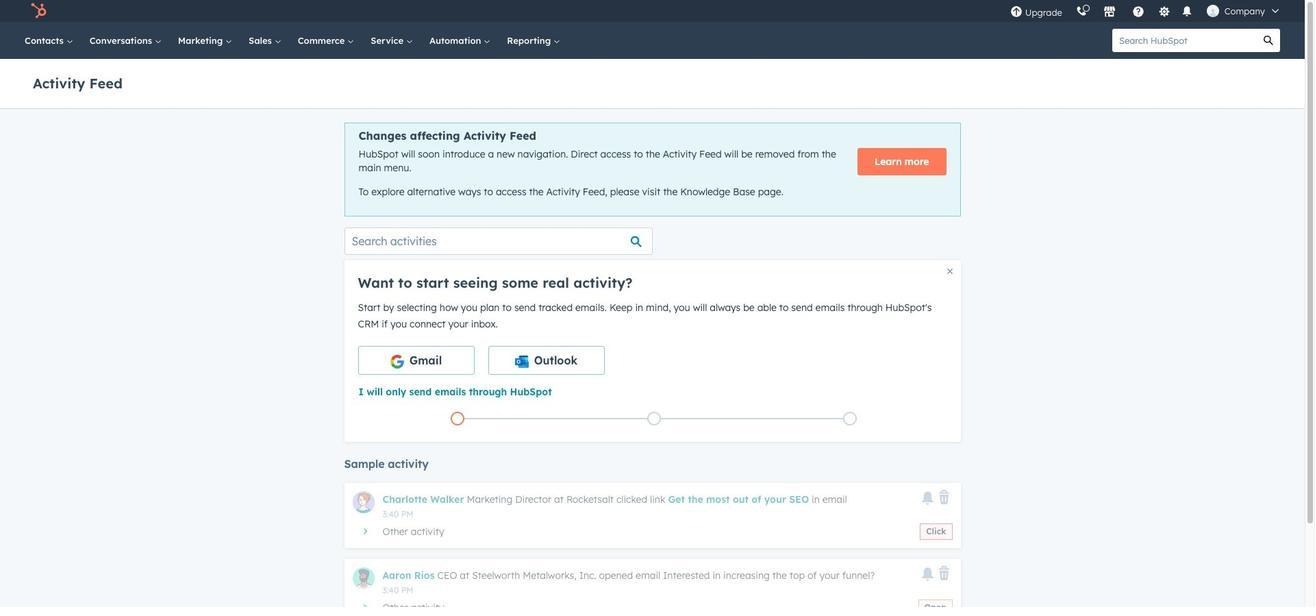 Task type: locate. For each thing, give the bounding box(es) containing it.
list
[[359, 409, 949, 428]]

menu
[[1004, 0, 1289, 22]]

None checkbox
[[358, 346, 474, 375]]

onboarding.steps.finalstep.title image
[[847, 415, 854, 423]]

None checkbox
[[488, 346, 605, 375]]

onboarding.steps.sendtrackedemailingmail.title image
[[651, 415, 657, 423]]

marketplaces image
[[1104, 6, 1116, 18]]



Task type: vqa. For each thing, say whether or not it's contained in the screenshot.
Create date (EDT) date
no



Task type: describe. For each thing, give the bounding box(es) containing it.
Search activities search field
[[344, 227, 653, 255]]

Search HubSpot search field
[[1113, 29, 1257, 52]]

close image
[[947, 268, 953, 274]]

jacob simon image
[[1207, 5, 1219, 17]]



